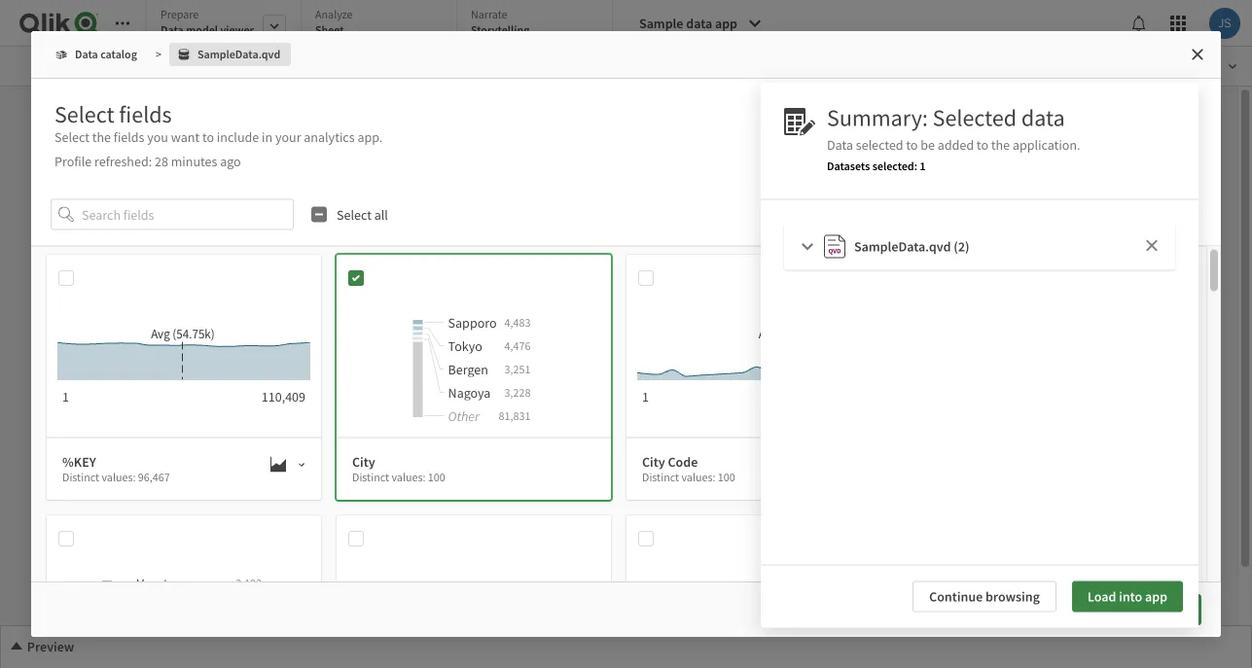 Task type: locate. For each thing, give the bounding box(es) containing it.
1 inside summary: selected data data selected to be added to the application. datasets selected: 1
[[920, 159, 926, 174]]

narrate storytelling
[[471, 7, 530, 37]]

0 vertical spatial data
[[686, 15, 712, 32]]

1 horizontal spatial code
[[668, 452, 698, 470]]

app.
[[357, 128, 383, 146]]

3 values: from the left
[[682, 469, 716, 484]]

app for load into app
[[1145, 588, 1168, 606]]

%key left 96,467
[[62, 452, 96, 470]]

want
[[171, 128, 200, 146]]

tab list inside application
[[146, 0, 620, 49]]

0 vertical spatial group
[[318, 481, 335, 490]]

select fields select the fields you want to include in your analytics app. profile refreshed : 28 minutes ago
[[54, 99, 383, 170]]

values: for city
[[392, 469, 426, 484]]

city
[[295, 210, 305, 219], [295, 224, 305, 232], [352, 452, 375, 470], [642, 452, 665, 470]]

desc
[[309, 346, 322, 354]]

datasets selected: 1 button
[[923, 598, 1034, 622]]

selected
[[933, 103, 1017, 132]]

%key up cost
[[295, 197, 310, 205]]

app right into
[[1145, 588, 1168, 606]]

dialog containing select fields
[[31, 31, 1221, 669]]

1 horizontal spatial distinct
[[352, 469, 389, 484]]

load into app
[[1088, 588, 1168, 606]]

data down prepare
[[161, 22, 184, 37]]

selected: inside summary: selected data data selected to be added to the application. datasets selected: 1
[[873, 159, 918, 174]]

0 horizontal spatial 100
[[428, 469, 445, 484]]

1 horizontal spatial data
[[161, 22, 184, 37]]

3,228
[[505, 384, 531, 400]]

app for sample data app
[[715, 15, 738, 32]]

1 horizontal spatial datasets
[[923, 601, 971, 619]]

data up application.
[[1022, 103, 1065, 132]]

delivery
[[322, 535, 344, 544]]

into
[[1119, 588, 1143, 606]]

to
[[202, 128, 214, 146], [906, 136, 918, 154], [977, 136, 989, 154]]

%key
[[295, 197, 310, 205], [62, 452, 96, 470]]

fields up refreshed
[[114, 128, 144, 146]]

app inside load into app button
[[1145, 588, 1168, 606]]

data inside summary: selected data data selected to be added to the application. datasets selected: 1
[[827, 136, 853, 154]]

selected
[[856, 136, 904, 154]]

%key for %key city city code cost customer customer number
[[295, 197, 310, 205]]

select for fields
[[54, 99, 114, 128]]

datasets
[[827, 159, 870, 174], [923, 601, 971, 619]]

continue browsing button
[[913, 582, 1057, 613]]

product
[[295, 481, 316, 490], [295, 495, 316, 503], [295, 508, 316, 517], [295, 522, 316, 530]]

1 item from the top
[[295, 346, 307, 354]]

number right the order on the left of the page
[[312, 454, 334, 463]]

select all
[[337, 206, 388, 223]]

6,812
[[1153, 575, 1179, 590]]

product left sub
[[295, 508, 316, 517]]

0 vertical spatial date
[[316, 319, 328, 327]]

2 100 from the left
[[718, 469, 735, 484]]

%key inside the %key distinct values: 96,467
[[62, 452, 96, 470]]

catalog
[[100, 47, 137, 62]]

collapse all image
[[1013, 58, 1029, 74]]

2 distinct from the left
[[352, 469, 389, 484]]

next
[[1159, 601, 1186, 619]]

profile
[[54, 152, 92, 170]]

product down path
[[295, 481, 316, 490]]

number inside order number path product group product line product sub group product type promised delivery date
[[312, 454, 334, 463]]

selected: inside button
[[974, 601, 1025, 619]]

%key for %key distinct values: 96,467
[[62, 452, 96, 470]]

1 horizontal spatial to
[[906, 136, 918, 154]]

zoom out image
[[1201, 438, 1216, 461]]

data
[[161, 22, 184, 37], [75, 47, 98, 62], [827, 136, 853, 154]]

0 horizontal spatial values:
[[102, 469, 136, 484]]

2 product from the top
[[295, 495, 316, 503]]

type
[[318, 522, 331, 530]]

0 horizontal spatial selected:
[[873, 159, 918, 174]]

city code distinct values: 100
[[642, 452, 735, 484]]

1 vertical spatial data
[[1022, 103, 1065, 132]]

select inside filters region
[[337, 206, 372, 223]]

0 vertical spatial %key
[[295, 197, 310, 205]]

distinct inside city distinct values: 100
[[352, 469, 389, 484]]

group
[[318, 481, 335, 490], [330, 508, 347, 517]]

0 vertical spatial selected:
[[873, 159, 918, 174]]

order number path product group product line product sub group product type promised delivery date
[[295, 454, 358, 544]]

the up refreshed
[[92, 128, 111, 146]]

1 vertical spatial app
[[1145, 588, 1168, 606]]

2 vertical spatial data
[[827, 136, 853, 154]]

sales qty
[[295, 576, 320, 585]]

1 100 from the left
[[428, 469, 445, 484]]

2 horizontal spatial data
[[827, 136, 853, 154]]

values:
[[102, 469, 136, 484], [392, 469, 426, 484], [682, 469, 716, 484]]

the down selected
[[991, 136, 1010, 154]]

code
[[307, 224, 321, 232], [668, 452, 698, 470]]

0 horizontal spatial distinct
[[62, 469, 99, 484]]

storytelling
[[471, 22, 530, 37]]

group right sub
[[330, 508, 347, 517]]

promised
[[295, 535, 321, 544]]

code inside %key city city code cost customer customer number
[[307, 224, 321, 232]]

date
[[316, 319, 328, 327], [346, 535, 358, 544]]

100 inside city code distinct values: 100
[[718, 469, 735, 484]]

values: inside city code distinct values: 100
[[682, 469, 716, 484]]

0 horizontal spatial to
[[202, 128, 214, 146]]

0 vertical spatial app
[[715, 15, 738, 32]]

0 horizontal spatial the
[[92, 128, 111, 146]]

values: inside city distinct values: 100
[[392, 469, 426, 484]]

lock table layout image
[[1201, 162, 1216, 185]]

to left be
[[906, 136, 918, 154]]

sampledata.qvd
[[854, 238, 951, 255]]

invoice up desc
[[295, 332, 314, 341]]

manager
[[295, 427, 318, 436]]

1 vertical spatial date
[[346, 535, 358, 544]]

internal table view image
[[1123, 58, 1139, 74]]

product left line
[[295, 495, 316, 503]]

sales
[[295, 576, 309, 585]]

data
[[686, 15, 712, 32], [1022, 103, 1065, 132]]

product up promised
[[295, 522, 316, 530]]

load
[[1088, 588, 1116, 606]]

item
[[295, 346, 307, 354], [295, 359, 307, 368]]

1 vertical spatial datasets
[[923, 601, 971, 619]]

item up latitude
[[295, 359, 307, 368]]

1 vertical spatial selected:
[[974, 601, 1025, 619]]

4 product from the top
[[295, 522, 316, 530]]

%key inside %key city city code cost customer customer number
[[295, 197, 310, 205]]

2 horizontal spatial values:
[[682, 469, 716, 484]]

0 horizontal spatial date
[[316, 319, 328, 327]]

distinct inside the %key distinct values: 96,467
[[62, 469, 99, 484]]

values: inside the %key distinct values: 96,467
[[102, 469, 136, 484]]

to right added
[[977, 136, 989, 154]]

1 vertical spatial customer
[[295, 265, 321, 273]]

datasets inside summary: selected data data selected to be added to the application. datasets selected: 1
[[827, 159, 870, 174]]

100
[[428, 469, 445, 484], [718, 469, 735, 484]]

1 horizontal spatial the
[[991, 136, 1010, 154]]

2 horizontal spatial distinct
[[642, 469, 679, 484]]

1
[[920, 159, 926, 174], [62, 388, 69, 405], [642, 388, 649, 405], [1028, 601, 1034, 619]]

city distinct values: 100
[[352, 452, 445, 484]]

0 horizontal spatial data
[[75, 47, 98, 62]]

1 vertical spatial item
[[295, 359, 307, 368]]

application
[[0, 0, 1252, 669]]

1 horizontal spatial 100
[[718, 469, 735, 484]]

>
[[156, 47, 161, 62]]

0 vertical spatial customer
[[295, 251, 321, 259]]

number up desc
[[316, 332, 338, 341]]

city inside city code distinct values: 100
[[642, 452, 665, 470]]

1 product from the top
[[295, 481, 316, 490]]

app right sample
[[715, 15, 738, 32]]

datasets inside button
[[923, 601, 971, 619]]

select for all
[[337, 206, 372, 223]]

switch view group
[[1101, 199, 1198, 230]]

3 distinct from the left
[[642, 469, 679, 484]]

0 vertical spatial data
[[161, 22, 184, 37]]

1 horizontal spatial selected:
[[974, 601, 1025, 619]]

1 distinct from the left
[[62, 469, 99, 484]]

invoice
[[295, 319, 314, 327], [295, 332, 314, 341]]

0 vertical spatial code
[[307, 224, 321, 232]]

item left desc
[[295, 346, 307, 354]]

model
[[186, 22, 218, 37]]

path
[[295, 468, 307, 476]]

jp
[[999, 574, 1014, 592]]

1 horizontal spatial data
[[1022, 103, 1065, 132]]

1 vertical spatial code
[[668, 452, 698, 470]]

date inside grosssales invoice date invoice number item desc item number latitude location longitude
[[316, 319, 328, 327]]

tab list containing prepare
[[146, 0, 620, 49]]

sapporo 4,483
[[448, 313, 531, 331]]

%key city city code cost customer customer number
[[295, 197, 345, 273]]

1 horizontal spatial %key
[[295, 197, 310, 205]]

tokyo
[[448, 337, 482, 354]]

0 horizontal spatial app
[[715, 15, 738, 32]]

to right want at top left
[[202, 128, 214, 146]]

invoice down grosssales
[[295, 319, 314, 327]]

data inside prepare data model viewer
[[161, 22, 184, 37]]

number up grosssales
[[322, 265, 345, 273]]

0 horizontal spatial datasets
[[827, 159, 870, 174]]

1 vertical spatial %key
[[62, 452, 96, 470]]

110,409
[[262, 388, 306, 405]]

sample
[[639, 15, 684, 32]]

1 horizontal spatial date
[[346, 535, 358, 544]]

date down grosssales
[[316, 319, 328, 327]]

order
[[295, 454, 310, 463]]

sheet
[[315, 22, 344, 37]]

1 horizontal spatial values:
[[392, 469, 426, 484]]

0 vertical spatial invoice
[[295, 319, 314, 327]]

0 horizontal spatial %key
[[62, 452, 96, 470]]

next button
[[1144, 595, 1202, 626]]

0 horizontal spatial data
[[686, 15, 712, 32]]

4,476
[[505, 338, 531, 353]]

:
[[149, 152, 152, 170]]

date right delivery
[[346, 535, 358, 544]]

100 inside city distinct values: 100
[[428, 469, 445, 484]]

number right manager
[[320, 427, 342, 436]]

Search fields text field
[[82, 199, 294, 230]]

2 values: from the left
[[392, 469, 426, 484]]

1 values: from the left
[[102, 469, 136, 484]]

app
[[715, 15, 738, 32], [1145, 588, 1168, 606]]

sampledata.qvd image
[[169, 43, 291, 66]]

data left selected
[[827, 136, 853, 154]]

1 vertical spatial invoice
[[295, 332, 314, 341]]

distinct for city
[[352, 469, 389, 484]]

dialog
[[31, 31, 1221, 669]]

3 product from the top
[[295, 508, 316, 517]]

0 vertical spatial item
[[295, 346, 307, 354]]

2 customer from the top
[[295, 265, 321, 273]]

preview
[[27, 638, 74, 656]]

data right sample
[[686, 15, 712, 32]]

app inside sample data app button
[[715, 15, 738, 32]]

1 horizontal spatial app
[[1145, 588, 1168, 606]]

0 horizontal spatial code
[[307, 224, 321, 232]]

include
[[217, 128, 259, 146]]

group up line
[[318, 481, 335, 490]]

0 vertical spatial datasets
[[827, 159, 870, 174]]

1 vertical spatial data
[[75, 47, 98, 62]]

data left catalog at the left of page
[[75, 47, 98, 62]]

select
[[54, 99, 114, 128], [54, 128, 89, 146], [337, 206, 372, 223]]

selected:
[[873, 159, 918, 174], [974, 601, 1025, 619]]

tab list
[[146, 0, 620, 49]]

distinct
[[62, 469, 99, 484], [352, 469, 389, 484], [642, 469, 679, 484]]



Task type: vqa. For each thing, say whether or not it's contained in the screenshot.


Task type: describe. For each thing, give the bounding box(es) containing it.
the inside select fields select the fields you want to include in your analytics app. profile refreshed : 28 minutes ago
[[92, 128, 111, 146]]

(2)
[[954, 238, 970, 255]]

source table view image
[[1158, 58, 1174, 74]]

refreshed
[[94, 152, 149, 170]]

analyze
[[315, 7, 353, 22]]

back button
[[1067, 595, 1128, 626]]

2 invoice from the top
[[295, 332, 314, 341]]

prepare data model viewer
[[161, 7, 254, 37]]

%key distinct values: 96,467
[[62, 452, 170, 484]]

your
[[275, 128, 301, 146]]

grosssales invoice date invoice number item desc item number latitude location longitude
[[295, 305, 338, 408]]

all
[[374, 206, 388, 223]]

to inside select fields select the fields you want to include in your analytics app. profile refreshed : 28 minutes ago
[[202, 128, 214, 146]]

summary:
[[827, 103, 928, 132]]

longitude
[[295, 400, 322, 408]]

cost
[[295, 237, 307, 246]]

search data model image
[[1190, 93, 1221, 130]]

be
[[921, 136, 935, 154]]

distinct inside city code distinct values: 100
[[642, 469, 679, 484]]

expand all image
[[1083, 58, 1099, 74]]

1 vertical spatial group
[[330, 508, 347, 517]]

triangle top image
[[9, 639, 24, 655]]

2 horizontal spatial to
[[977, 136, 989, 154]]

date inside order number path product group product line product sub group product type promised delivery date
[[346, 535, 358, 544]]

kanto, jp
[[959, 574, 1014, 592]]

analytics
[[304, 128, 355, 146]]

sample data app button
[[628, 8, 775, 39]]

other
[[448, 407, 480, 424]]

analyze sheet
[[315, 7, 353, 37]]

filters region
[[51, 195, 1202, 234]]

1 inside button
[[1028, 601, 1034, 619]]

3,251
[[505, 361, 531, 376]]

latitude
[[295, 373, 318, 381]]

data inside sample data app button
[[686, 15, 712, 32]]

data inside button
[[75, 47, 98, 62]]

continue
[[929, 588, 983, 606]]

sampledata.qvd (2)
[[854, 238, 970, 255]]

ago
[[220, 152, 241, 170]]

narrate
[[471, 7, 508, 22]]

qty
[[310, 576, 320, 585]]

summary: selected data data selected to be added to the application. datasets selected: 1
[[827, 103, 1081, 174]]

prepare
[[161, 7, 199, 22]]

load into app button
[[1072, 582, 1183, 613]]

the inside summary: selected data data selected to be added to the application. datasets selected: 1
[[991, 136, 1010, 154]]

remove dataset image
[[1144, 238, 1160, 253]]

number down desc
[[309, 359, 331, 368]]

sample data app
[[639, 15, 738, 32]]

data inside summary: selected data data selected to be added to the application. datasets selected: 1
[[1022, 103, 1065, 132]]

viewer
[[220, 22, 254, 37]]

minutes
[[171, 152, 217, 170]]

bergen
[[448, 360, 488, 378]]

application containing select fields
[[0, 0, 1252, 669]]

kanto,
[[959, 574, 997, 592]]

sampledata.qvd (2) button
[[784, 223, 1175, 270]]

browsing
[[986, 588, 1040, 606]]

sub
[[318, 508, 328, 517]]

added
[[938, 136, 974, 154]]

restore zoom level to 1:1 image
[[1201, 233, 1216, 256]]

number inside %key city city code cost customer customer number
[[322, 265, 345, 273]]

remove dataset element
[[1144, 238, 1160, 253]]

datasets selected: 1
[[923, 601, 1034, 619]]

zoom in image
[[1201, 279, 1216, 303]]

nagoya
[[448, 383, 491, 401]]

back
[[1083, 601, 1112, 619]]

vanstar
[[137, 574, 179, 592]]

you
[[147, 128, 168, 146]]

application.
[[1013, 136, 1081, 154]]

preview button
[[0, 626, 1252, 669]]

in
[[262, 128, 273, 146]]

continue browsing
[[929, 588, 1040, 606]]

1 invoice from the top
[[295, 319, 314, 327]]

line
[[318, 495, 329, 503]]

show linked fields image
[[1048, 58, 1064, 74]]

values: for %key
[[102, 469, 136, 484]]

location
[[295, 386, 318, 395]]

grosssales
[[295, 305, 324, 314]]

1 customer from the top
[[295, 251, 321, 259]]

28
[[155, 152, 168, 170]]

fields up :
[[119, 99, 172, 128]]

distinct for %key
[[62, 469, 99, 484]]

manager number
[[295, 427, 342, 436]]

code inside city code distinct values: 100
[[668, 452, 698, 470]]

dialog inside application
[[31, 31, 1221, 669]]

2 item from the top
[[295, 359, 307, 368]]

96,467
[[138, 469, 170, 484]]

data catalog button
[[47, 43, 148, 66]]

sapporo
[[448, 313, 497, 331]]

data catalog
[[75, 47, 137, 62]]

81,831
[[499, 408, 531, 423]]

3,193
[[236, 575, 262, 590]]

city inside city distinct values: 100
[[352, 452, 375, 470]]

4,483
[[505, 314, 531, 329]]



